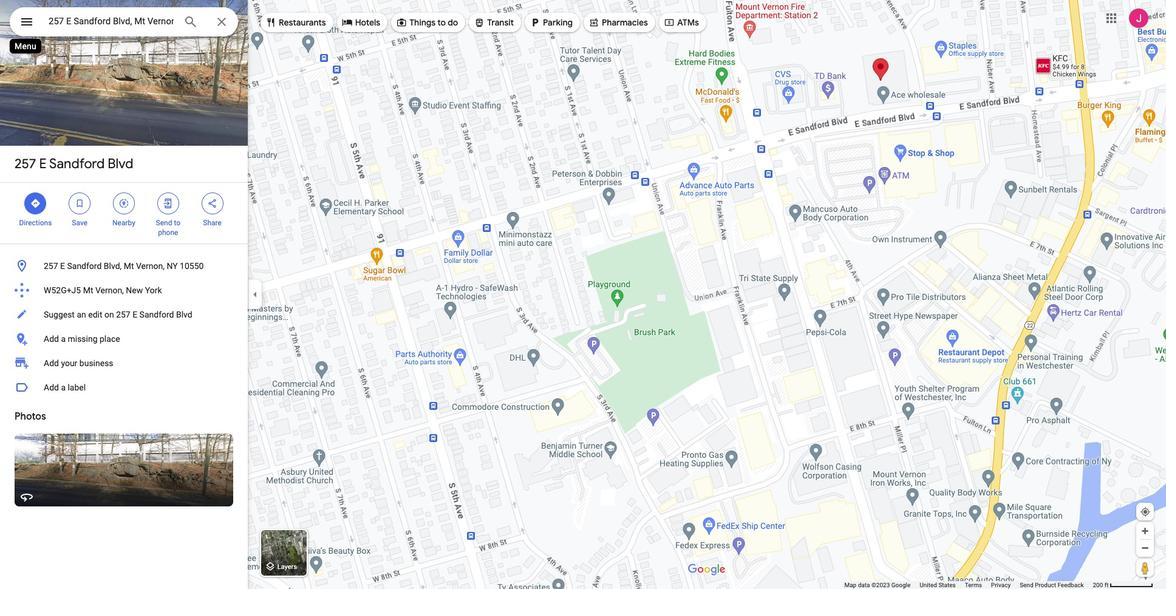 Task type: vqa. For each thing, say whether or not it's contained in the screenshot.


Task type: locate. For each thing, give the bounding box(es) containing it.

[[74, 197, 85, 210]]

show your location image
[[1140, 507, 1151, 518]]

vernon, up on
[[95, 286, 124, 295]]

vernon, left ny
[[136, 261, 165, 271]]

vernon,
[[136, 261, 165, 271], [95, 286, 124, 295]]

blvd
[[108, 156, 133, 173], [176, 310, 192, 320]]

do
[[448, 17, 458, 28]]

add left label at the left
[[44, 383, 59, 392]]

add a missing place
[[44, 334, 120, 344]]

your
[[61, 358, 77, 368]]

united
[[920, 582, 937, 589]]

to inside send to phone
[[174, 219, 180, 227]]

map
[[845, 582, 857, 589]]

0 vertical spatial to
[[438, 17, 446, 28]]

2 a from the top
[[61, 383, 66, 392]]

add down the suggest
[[44, 334, 59, 344]]


[[118, 197, 129, 210]]

 search field
[[10, 7, 238, 39]]

a left label at the left
[[61, 383, 66, 392]]

1 horizontal spatial to
[[438, 17, 446, 28]]

2 vertical spatial add
[[44, 383, 59, 392]]

blvd up the  at top
[[108, 156, 133, 173]]

feedback
[[1058, 582, 1084, 589]]

share
[[203, 219, 222, 227]]

1 horizontal spatial send
[[1020, 582, 1034, 589]]

united states
[[920, 582, 956, 589]]

add your business link
[[0, 351, 248, 375]]

add inside add a label button
[[44, 383, 59, 392]]

to
[[438, 17, 446, 28], [174, 219, 180, 227]]

to up phone on the top
[[174, 219, 180, 227]]

257 up 
[[15, 156, 36, 173]]

257 right on
[[116, 310, 130, 320]]

0 vertical spatial e
[[39, 156, 47, 173]]

footer inside "google maps" element
[[845, 581, 1093, 589]]

send left product
[[1020, 582, 1034, 589]]

257 e sandford blvd, mt vernon, ny 10550
[[44, 261, 204, 271]]

1 a from the top
[[61, 334, 66, 344]]


[[664, 16, 675, 29]]

send inside send product feedback button
[[1020, 582, 1034, 589]]

united states button
[[920, 581, 956, 589]]

missing
[[68, 334, 98, 344]]

0 vertical spatial mt
[[124, 261, 134, 271]]

None field
[[49, 14, 174, 29]]

to inside  things to do
[[438, 17, 446, 28]]

send for send to phone
[[156, 219, 172, 227]]

a inside button
[[61, 383, 66, 392]]

send
[[156, 219, 172, 227], [1020, 582, 1034, 589]]

2 add from the top
[[44, 358, 59, 368]]

1 vertical spatial add
[[44, 358, 59, 368]]

e up 
[[39, 156, 47, 173]]

0 vertical spatial 257
[[15, 156, 36, 173]]

 things to do
[[396, 16, 458, 29]]


[[396, 16, 407, 29]]

200 ft
[[1093, 582, 1109, 589]]

add inside add a missing place button
[[44, 334, 59, 344]]

google maps element
[[0, 0, 1166, 589]]

0 vertical spatial send
[[156, 219, 172, 227]]

0 horizontal spatial send
[[156, 219, 172, 227]]

add left your
[[44, 358, 59, 368]]

add
[[44, 334, 59, 344], [44, 358, 59, 368], [44, 383, 59, 392]]

2 vertical spatial 257
[[116, 310, 130, 320]]

add inside add your business link
[[44, 358, 59, 368]]

send inside send to phone
[[156, 219, 172, 227]]

1 vertical spatial blvd
[[176, 310, 192, 320]]

1 vertical spatial e
[[60, 261, 65, 271]]

2 horizontal spatial e
[[133, 310, 137, 320]]

1 vertical spatial vernon,
[[95, 286, 124, 295]]

mt inside button
[[124, 261, 134, 271]]

2 vertical spatial sandford
[[139, 310, 174, 320]]

send up phone on the top
[[156, 219, 172, 227]]

a inside button
[[61, 334, 66, 344]]

ft
[[1105, 582, 1109, 589]]

send product feedback
[[1020, 582, 1084, 589]]

sandford down the york on the left of the page
[[139, 310, 174, 320]]

©2023
[[872, 582, 890, 589]]

2 horizontal spatial 257
[[116, 310, 130, 320]]

0 horizontal spatial mt
[[83, 286, 93, 295]]

257 up the w52g+j5
[[44, 261, 58, 271]]

add for add a label
[[44, 383, 59, 392]]

restaurants
[[279, 17, 326, 28]]

e down new
[[133, 310, 137, 320]]

1 add from the top
[[44, 334, 59, 344]]

1 vertical spatial to
[[174, 219, 180, 227]]

257 for 257 e sandford blvd
[[15, 156, 36, 173]]

sandford
[[49, 156, 105, 173], [67, 261, 102, 271], [139, 310, 174, 320]]

send product feedback button
[[1020, 581, 1084, 589]]

mt inside 'button'
[[83, 286, 93, 295]]

257 for 257 e sandford blvd, mt vernon, ny 10550
[[44, 261, 58, 271]]

to left the do
[[438, 17, 446, 28]]

0 vertical spatial vernon,
[[136, 261, 165, 271]]

0 vertical spatial sandford
[[49, 156, 105, 173]]

3 add from the top
[[44, 383, 59, 392]]

suggest an edit on 257 e sandford blvd
[[44, 310, 192, 320]]

privacy
[[991, 582, 1011, 589]]

add your business
[[44, 358, 113, 368]]

257
[[15, 156, 36, 173], [44, 261, 58, 271], [116, 310, 130, 320]]

place
[[100, 334, 120, 344]]

actions for 257 e sandford blvd region
[[0, 183, 248, 244]]

blvd down 10550
[[176, 310, 192, 320]]

sandford for blvd
[[49, 156, 105, 173]]

w52g+j5 mt vernon, new york
[[44, 286, 162, 295]]

edit
[[88, 310, 102, 320]]

privacy button
[[991, 581, 1011, 589]]

0 vertical spatial a
[[61, 334, 66, 344]]

none field inside '257 e sandford blvd, mt vernon, ny 10550' field
[[49, 14, 174, 29]]

1 horizontal spatial vernon,
[[136, 261, 165, 271]]

blvd,
[[104, 261, 122, 271]]

add a label button
[[0, 375, 248, 400]]

add a label
[[44, 383, 86, 392]]

1 horizontal spatial 257
[[44, 261, 58, 271]]

0 horizontal spatial e
[[39, 156, 47, 173]]

sandford left blvd,
[[67, 261, 102, 271]]

mt
[[124, 261, 134, 271], [83, 286, 93, 295]]

add for add your business
[[44, 358, 59, 368]]

0 horizontal spatial 257
[[15, 156, 36, 173]]

mt up 'an'
[[83, 286, 93, 295]]

google
[[892, 582, 911, 589]]

footer
[[845, 581, 1093, 589]]

1 vertical spatial send
[[1020, 582, 1034, 589]]

blvd inside suggest an edit on 257 e sandford blvd button
[[176, 310, 192, 320]]

1 vertical spatial sandford
[[67, 261, 102, 271]]

footer containing map data ©2023 google
[[845, 581, 1093, 589]]

e up the w52g+j5
[[60, 261, 65, 271]]

257 E Sandford Blvd, Mt Vernon, NY 10550 field
[[10, 7, 238, 36]]

zoom in image
[[1141, 527, 1150, 536]]

0 horizontal spatial blvd
[[108, 156, 133, 173]]

0 vertical spatial blvd
[[108, 156, 133, 173]]

layers
[[277, 563, 297, 571]]

states
[[939, 582, 956, 589]]

atms
[[677, 17, 699, 28]]

a
[[61, 334, 66, 344], [61, 383, 66, 392]]

2 vertical spatial e
[[133, 310, 137, 320]]

1 vertical spatial mt
[[83, 286, 93, 295]]

w52g+j5 mt vernon, new york button
[[0, 278, 248, 303]]

1 horizontal spatial e
[[60, 261, 65, 271]]

sandford up 
[[49, 156, 105, 173]]

york
[[145, 286, 162, 295]]

send for send product feedback
[[1020, 582, 1034, 589]]

a left the missing at the bottom of the page
[[61, 334, 66, 344]]

1 horizontal spatial blvd
[[176, 310, 192, 320]]

e
[[39, 156, 47, 173], [60, 261, 65, 271], [133, 310, 137, 320]]

0 horizontal spatial vernon,
[[95, 286, 124, 295]]

1 vertical spatial a
[[61, 383, 66, 392]]

1 vertical spatial 257
[[44, 261, 58, 271]]

0 vertical spatial add
[[44, 334, 59, 344]]

mt right blvd,
[[124, 261, 134, 271]]

0 horizontal spatial to
[[174, 219, 180, 227]]

business
[[79, 358, 113, 368]]

1 horizontal spatial mt
[[124, 261, 134, 271]]



Task type: describe. For each thing, give the bounding box(es) containing it.
on
[[104, 310, 114, 320]]


[[19, 13, 34, 30]]

vernon, inside 'button'
[[95, 286, 124, 295]]


[[30, 197, 41, 210]]

pharmacies
[[602, 17, 648, 28]]

transit
[[487, 17, 514, 28]]


[[207, 197, 218, 210]]

zoom out image
[[1141, 544, 1150, 553]]

200 ft button
[[1093, 582, 1154, 589]]

 hotels
[[342, 16, 380, 29]]

hotels
[[355, 17, 380, 28]]

e for 257 e sandford blvd
[[39, 156, 47, 173]]

add for add a missing place
[[44, 334, 59, 344]]

 transit
[[474, 16, 514, 29]]

 button
[[10, 7, 44, 39]]

vernon, inside button
[[136, 261, 165, 271]]

terms
[[965, 582, 982, 589]]

photos
[[15, 411, 46, 423]]

terms button
[[965, 581, 982, 589]]

suggest
[[44, 310, 75, 320]]

parking
[[543, 17, 573, 28]]

257 e sandford blvd main content
[[0, 0, 248, 589]]

things
[[410, 17, 436, 28]]


[[163, 197, 174, 210]]

w52g+j5
[[44, 286, 81, 295]]

label
[[68, 383, 86, 392]]

200
[[1093, 582, 1103, 589]]

 restaurants
[[265, 16, 326, 29]]

data
[[858, 582, 870, 589]]

collapse side panel image
[[248, 288, 262, 301]]


[[530, 16, 541, 29]]

257 e sandford blvd
[[15, 156, 133, 173]]

map data ©2023 google
[[845, 582, 911, 589]]

sandford for blvd,
[[67, 261, 102, 271]]

save
[[72, 219, 87, 227]]

suggest an edit on 257 e sandford blvd button
[[0, 303, 248, 327]]


[[589, 16, 600, 29]]

 pharmacies
[[589, 16, 648, 29]]

a for label
[[61, 383, 66, 392]]


[[342, 16, 353, 29]]

google account: james peterson  
(james.peterson1902@gmail.com) image
[[1129, 8, 1149, 28]]


[[265, 16, 276, 29]]

nearby
[[112, 219, 135, 227]]

a for missing
[[61, 334, 66, 344]]

an
[[77, 310, 86, 320]]

 atms
[[664, 16, 699, 29]]

phone
[[158, 228, 178, 237]]

10550
[[180, 261, 204, 271]]

ny
[[167, 261, 178, 271]]

 parking
[[530, 16, 573, 29]]

add a missing place button
[[0, 327, 248, 351]]


[[474, 16, 485, 29]]

send to phone
[[156, 219, 180, 237]]

directions
[[19, 219, 52, 227]]

new
[[126, 286, 143, 295]]

257 e sandford blvd, mt vernon, ny 10550 button
[[0, 254, 248, 278]]

product
[[1035, 582, 1056, 589]]

show street view coverage image
[[1137, 559, 1154, 577]]

e for 257 e sandford blvd, mt vernon, ny 10550
[[60, 261, 65, 271]]



